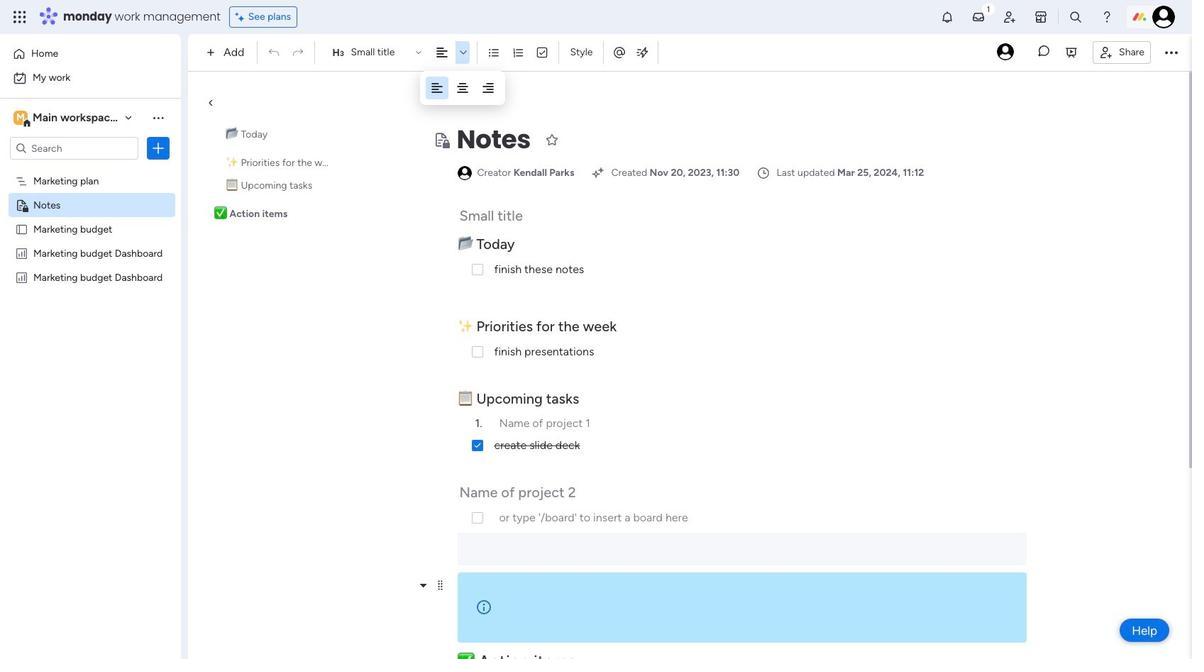 Task type: describe. For each thing, give the bounding box(es) containing it.
workspace options image
[[151, 111, 165, 125]]

menu image
[[435, 580, 446, 591]]

options image
[[151, 141, 165, 155]]

workspace image
[[13, 110, 28, 126]]

help image
[[1100, 10, 1115, 24]]

public dashboard image
[[15, 246, 28, 260]]

3 button padding image from the left
[[481, 81, 496, 95]]

workspace selection element
[[13, 109, 211, 128]]

notifications image
[[941, 10, 955, 24]]

v2 ellipsis image
[[1166, 43, 1179, 62]]

update feed image
[[972, 10, 986, 24]]

invite members image
[[1003, 10, 1017, 24]]

1 button padding image from the left
[[430, 81, 444, 95]]

private board image
[[15, 198, 28, 212]]

bulleted list image
[[488, 46, 501, 59]]



Task type: locate. For each thing, give the bounding box(es) containing it.
None field
[[453, 121, 535, 158]]

select product image
[[13, 10, 27, 24]]

2 vertical spatial option
[[0, 168, 181, 171]]

monday marketplace image
[[1034, 10, 1049, 24]]

0 horizontal spatial button padding image
[[430, 81, 444, 95]]

private board image
[[433, 131, 450, 148]]

1 horizontal spatial button padding image
[[456, 81, 470, 95]]

mention image
[[613, 45, 627, 59]]

dynamic values image
[[636, 45, 650, 60]]

list box
[[0, 166, 181, 481]]

numbered list image
[[512, 46, 525, 59]]

2 button padding image from the left
[[456, 81, 470, 95]]

board activity image
[[998, 43, 1015, 60]]

0 vertical spatial option
[[9, 43, 173, 65]]

public board image
[[15, 222, 28, 236]]

kendall parks image
[[1153, 6, 1176, 28]]

option
[[9, 43, 173, 65], [9, 67, 173, 89], [0, 168, 181, 171]]

Search in workspace field
[[30, 140, 119, 157]]

search everything image
[[1069, 10, 1083, 24]]

1 vertical spatial option
[[9, 67, 173, 89]]

1 image
[[983, 1, 995, 17]]

checklist image
[[536, 46, 549, 59]]

see plans image
[[236, 9, 248, 25]]

button padding image
[[430, 81, 444, 95], [456, 81, 470, 95], [481, 81, 496, 95]]

add to favorites image
[[545, 132, 559, 147]]

2 horizontal spatial button padding image
[[481, 81, 496, 95]]

public dashboard image
[[15, 271, 28, 284]]



Task type: vqa. For each thing, say whether or not it's contained in the screenshot.
Activate button for import
no



